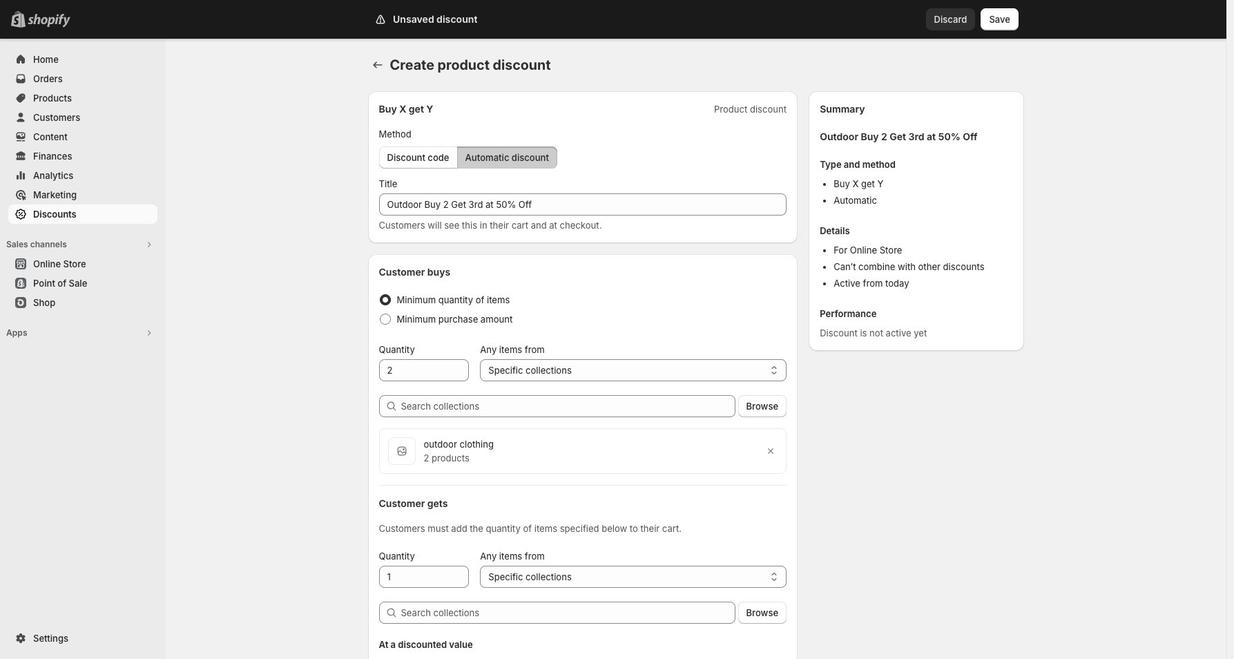 Task type: describe. For each thing, give the bounding box(es) containing it.
2 search collections text field from the top
[[401, 602, 736, 624]]

1 search collections text field from the top
[[401, 395, 736, 417]]



Task type: locate. For each thing, give the bounding box(es) containing it.
None text field
[[379, 566, 469, 588]]

0 vertical spatial search collections text field
[[401, 395, 736, 417]]

shopify image
[[28, 14, 70, 28]]

None text field
[[379, 194, 787, 216], [379, 359, 469, 381], [379, 194, 787, 216], [379, 359, 469, 381]]

Search collections text field
[[401, 395, 736, 417], [401, 602, 736, 624]]

1 vertical spatial search collections text field
[[401, 602, 736, 624]]



Task type: vqa. For each thing, say whether or not it's contained in the screenshot.
text field
yes



